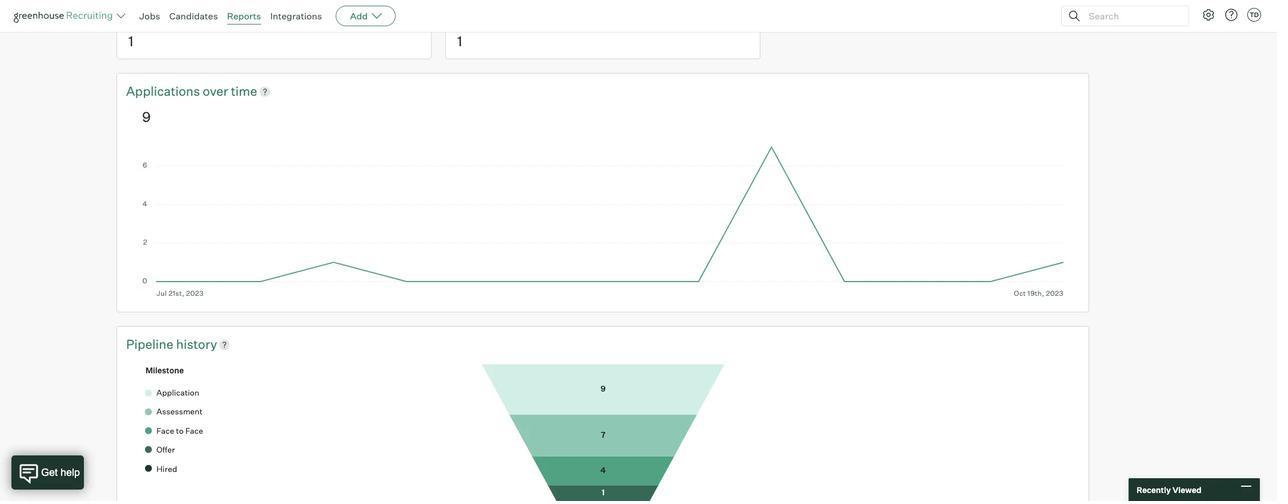Task type: describe. For each thing, give the bounding box(es) containing it.
integrations link
[[270, 10, 322, 22]]

add button
[[336, 6, 396, 26]]

candidates
[[169, 10, 218, 22]]

history link
[[176, 336, 217, 354]]

qualified link
[[126, 7, 181, 25]]

td button
[[1245, 6, 1264, 24]]

integrations
[[270, 10, 322, 22]]

candidates
[[181, 8, 246, 23]]

greenhouse recruiting image
[[14, 9, 116, 23]]

td
[[1250, 11, 1259, 19]]

td button
[[1248, 8, 1261, 22]]

candidates link
[[181, 7, 246, 25]]

Search text field
[[1086, 8, 1178, 24]]

2 1 from the left
[[457, 33, 462, 50]]

qualified
[[126, 8, 181, 23]]

over link
[[203, 83, 231, 100]]

configure image
[[1202, 8, 1216, 22]]

over
[[203, 83, 228, 99]]

pipeline
[[126, 337, 176, 352]]

pipeline link
[[126, 336, 176, 354]]

recently
[[1137, 486, 1171, 495]]

jobs link
[[139, 10, 160, 22]]

reports link
[[227, 10, 261, 22]]



Task type: vqa. For each thing, say whether or not it's contained in the screenshot.
Name
no



Task type: locate. For each thing, give the bounding box(es) containing it.
9
[[142, 108, 151, 125]]

viewed
[[1173, 486, 1202, 495]]

history
[[176, 337, 217, 352]]

xychart image
[[142, 144, 1064, 298]]

milestone
[[146, 366, 184, 375]]

recently viewed
[[1137, 486, 1202, 495]]

candidates link
[[169, 10, 218, 22]]

0 horizontal spatial 1
[[128, 33, 133, 50]]

time link
[[231, 83, 257, 100]]

time
[[231, 83, 257, 99]]

add
[[350, 10, 368, 22]]

applications over
[[126, 83, 231, 99]]

jobs
[[139, 10, 160, 22]]

reports
[[227, 10, 261, 22]]

1 horizontal spatial 1
[[457, 33, 462, 50]]

1 1 from the left
[[128, 33, 133, 50]]

applications
[[126, 83, 200, 99]]

applications link
[[126, 83, 203, 100]]

1
[[128, 33, 133, 50], [457, 33, 462, 50]]



